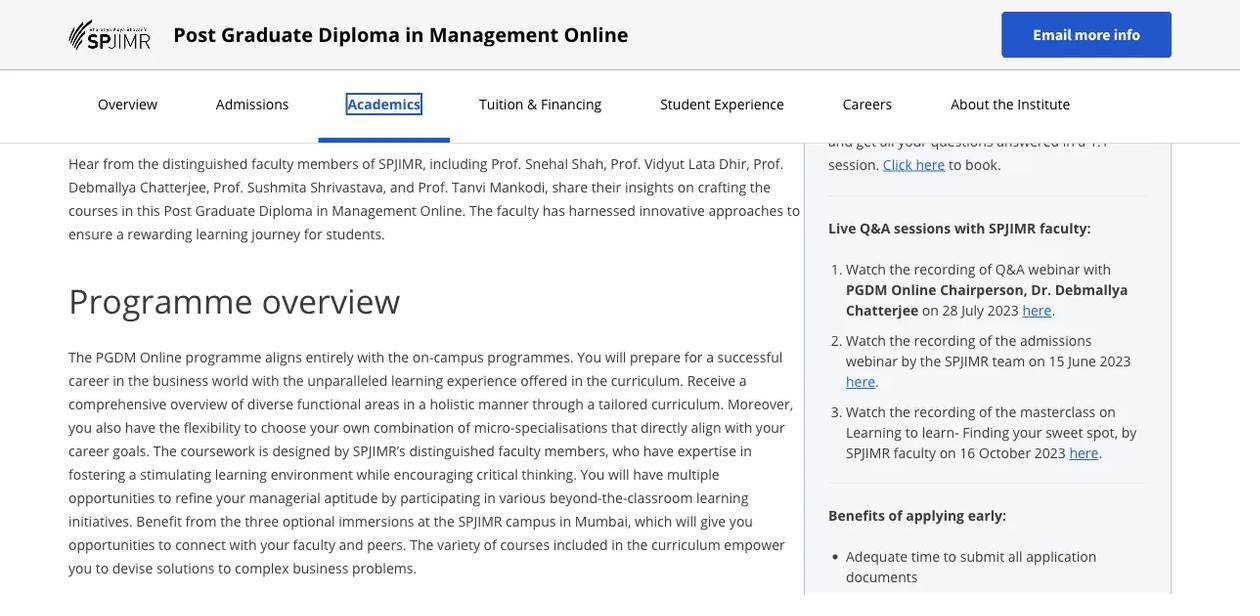 Task type: locate. For each thing, give the bounding box(es) containing it.
align
[[691, 418, 722, 437]]

from inside the pgdm online programme aligns entirely with the on-campus programmes. you will prepare for a successful career in the business world with the unparalleled learning experience offered in the curriculum. receive a comprehensive overview of diverse functional areas in a holistic manner through a tailored curriculum. moreover, you also have the flexibility to choose your own combination of  micro-specialisations that directly align with your career goals. the coursework is designed by spjimr's distinguished faculty members, who have expertise in fostering a stimulating learning environment while encouraging critical thinking. you will have multiple opportunities to refine your managerial aptitude by participating in various beyond-the-classroom learning initiatives.  benefit from the three optional immersions at the spjimr campus in mumbai, which will give you opportunities to connect with your faculty and peers. the variety of courses included in the curriculum empower you to devise solutions to complex business problems.
[[185, 512, 217, 531]]

1 horizontal spatial 2023
[[1035, 444, 1066, 463]]

0 horizontal spatial webinar
[[846, 352, 898, 371]]

faculty
[[251, 154, 294, 173], [497, 201, 539, 220], [498, 442, 541, 460], [894, 444, 936, 463], [293, 536, 336, 554]]

comprehensive
[[68, 395, 167, 413]]

you down members,
[[581, 465, 605, 484]]

faculty down 'optional'
[[293, 536, 336, 554]]

1 vertical spatial debmallya
[[1055, 281, 1128, 299]]

curriculum. down the prepare
[[611, 371, 684, 390]]

list item containing watch the recording of the masterclass on learning to learn- finding your sweet spot, by spjimr faculty on 16 october 2023
[[846, 402, 1148, 464]]

0 horizontal spatial debmallya
[[68, 178, 136, 196]]

0 horizontal spatial overview
[[170, 395, 227, 413]]

a left tailored
[[588, 395, 595, 413]]

combination
[[374, 418, 454, 437]]

2 vertical spatial admissions
[[1020, 332, 1092, 350]]

2023 inside watch the recording of the admissions webinar by the spjimr team on 15 june 2023 here .
[[1100, 352, 1132, 371]]

faculty down "mankodi,"
[[497, 201, 539, 220]]

of inside the "watch the recording of q&a webinar with pgdm online chairperson, dr. debmallya chatterjee"
[[979, 260, 992, 279]]

2 vertical spatial recording
[[914, 403, 976, 422]]

q&a
[[860, 219, 891, 237], [996, 260, 1025, 279]]

which
[[635, 512, 673, 531]]

faculty inside watch the recording of the masterclass on learning to learn- finding your sweet spot, by spjimr faculty on 16 october 2023
[[894, 444, 936, 463]]

watch the recording of q&a webinar with pgdm online chairperson, dr. debmallya chatterjee
[[846, 260, 1128, 320]]

by right spot,
[[1122, 424, 1137, 442]]

you
[[68, 418, 92, 437], [730, 512, 753, 531], [68, 559, 92, 578]]

diploma down sushmita
[[259, 201, 313, 220]]

admissions
[[216, 95, 289, 113]]

0 vertical spatial you
[[578, 348, 602, 366]]

all right submit
[[1008, 548, 1023, 567]]

in left 1:1
[[1063, 132, 1075, 150]]

debmallya down the hear
[[68, 178, 136, 196]]

0 vertical spatial career
[[68, 371, 109, 390]]

1 vertical spatial all
[[1008, 548, 1023, 567]]

2 vertical spatial 2023
[[1035, 444, 1066, 463]]

1 horizontal spatial all
[[1008, 548, 1023, 567]]

shrivastava,
[[310, 178, 387, 196]]

1 opportunities from the top
[[68, 489, 155, 507]]

0 vertical spatial admissions
[[906, 65, 982, 84]]

spjimr's
[[353, 442, 406, 460]]

prof. right dhir, at the top right
[[754, 154, 784, 173]]

at
[[418, 512, 430, 531]]

2 vertical spatial have
[[633, 465, 664, 484]]

have down directly
[[644, 442, 674, 460]]

0 vertical spatial recording
[[914, 260, 976, 279]]

2 horizontal spatial and
[[829, 132, 853, 150]]

your inside book a meeting with the admissions counsellor and get all your questions answered in a 1:1 session.
[[898, 132, 928, 150]]

2 vertical spatial watch
[[846, 403, 886, 422]]

the left on-
[[388, 348, 409, 366]]

1 horizontal spatial from
[[185, 512, 217, 531]]

. up learning in the bottom right of the page
[[876, 373, 879, 391]]

opportunities
[[68, 489, 155, 507], [68, 536, 155, 554]]

2 horizontal spatial 2023
[[1100, 352, 1132, 371]]

various
[[499, 489, 546, 507]]

adequate time to submit all application documents list item
[[846, 547, 1148, 588]]

. inside watch the recording of the admissions webinar by the spjimr team on 15 june 2023 here .
[[876, 373, 879, 391]]

0 vertical spatial and
[[829, 132, 853, 150]]

to right approaches
[[787, 201, 800, 220]]

will
[[605, 348, 626, 366], [609, 465, 630, 484], [676, 512, 697, 531]]

graduate up admissions
[[221, 21, 313, 48]]

online up financing
[[564, 21, 629, 48]]

list containing watch the recording of q&a webinar with
[[837, 259, 1148, 464]]

finding
[[963, 424, 1010, 442]]

1 horizontal spatial overview
[[262, 278, 400, 324]]

1 vertical spatial opportunities
[[68, 536, 155, 554]]

0 vertical spatial opportunities
[[68, 489, 155, 507]]

graduate inside hear from the distinguished faculty members of spjimr, including prof. snehal shah, prof. vidyut lata dhir, prof. debmallya chatterjee, prof. sushmita shrivastava, and prof. tanvi mankodi, share their insights on crafting the courses in this post graduate diploma in management online. the faculty has harnessed innovative approaches to ensure a rewarding learning journey for students.
[[195, 201, 255, 220]]

lata
[[688, 154, 716, 173]]

admissions inside book a meeting with the admissions counsellor and get all your questions answered in a 1:1 session.
[[987, 108, 1059, 127]]

1 horizontal spatial q&a
[[996, 260, 1025, 279]]

with up 'questions'
[[932, 108, 959, 127]]

0 vertical spatial debmallya
[[68, 178, 136, 196]]

graduate down chatterjee,
[[195, 201, 255, 220]]

business down programme
[[153, 371, 209, 390]]

of up shrivastava,
[[362, 154, 375, 173]]

variety
[[437, 536, 480, 554]]

1 horizontal spatial here link
[[1023, 301, 1052, 320]]

career up comprehensive
[[68, 371, 109, 390]]

a down successful at the right bottom of page
[[739, 371, 747, 390]]

1 vertical spatial career
[[68, 442, 109, 460]]

1 vertical spatial 2023
[[1100, 352, 1132, 371]]

watch down the chatterjee
[[846, 332, 886, 350]]

talk
[[829, 65, 858, 84]]

all right 'get'
[[880, 132, 895, 150]]

stimulating
[[140, 465, 211, 484]]

july
[[962, 301, 984, 320]]

aligns
[[265, 348, 302, 366]]

0 vertical spatial list item
[[846, 259, 1148, 321]]

3 list item from the top
[[846, 402, 1148, 464]]

with
[[932, 108, 959, 127], [955, 219, 986, 237], [1084, 260, 1112, 279], [357, 348, 385, 366], [252, 371, 279, 390], [725, 418, 753, 437], [229, 536, 257, 554]]

1 vertical spatial diploma
[[259, 201, 313, 220]]

by inside watch the recording of the masterclass on learning to learn- finding your sweet spot, by spjimr faculty on 16 october 2023
[[1122, 424, 1137, 442]]

1 horizontal spatial online
[[564, 21, 629, 48]]

2 horizontal spatial here link
[[1070, 444, 1099, 463]]

2 vertical spatial .
[[1099, 444, 1103, 463]]

2023 inside watch the recording of the masterclass on learning to learn- finding your sweet spot, by spjimr faculty on 16 october 2023
[[1035, 444, 1066, 463]]

1 recording from the top
[[914, 260, 976, 279]]

and inside the pgdm online programme aligns entirely with the on-campus programmes. you will prepare for a successful career in the business world with the unparalleled learning experience offered in the curriculum. receive a comprehensive overview of diverse functional areas in a holistic manner through a tailored curriculum. moreover, you also have the flexibility to choose your own combination of  micro-specialisations that directly align with your career goals. the coursework is designed by spjimr's distinguished faculty members, who have expertise in fostering a stimulating learning environment while encouraging critical thinking. you will have multiple opportunities to refine your managerial aptitude by participating in various beyond-the-classroom learning initiatives.  benefit from the three optional immersions at the spjimr campus in mumbai, which will give you opportunities to connect with your faculty and peers. the variety of courses included in the curriculum empower you to devise solutions to complex business problems.
[[339, 536, 364, 554]]

pgdm inside the "watch the recording of q&a webinar with pgdm online chairperson, dr. debmallya chatterjee"
[[846, 281, 888, 299]]

campus up experience
[[434, 348, 484, 366]]

from inside hear from the distinguished faculty members of spjimr, including prof. snehal shah, prof. vidyut lata dhir, prof. debmallya chatterjee, prof. sushmita shrivastava, and prof. tanvi mankodi, share their insights on crafting the courses in this post graduate diploma in management online. the faculty has harnessed innovative approaches to ensure a rewarding learning journey for students.
[[103, 154, 134, 173]]

on inside hear from the distinguished faculty members of spjimr, including prof. snehal shah, prof. vidyut lata dhir, prof. debmallya chatterjee, prof. sushmita shrivastava, and prof. tanvi mankodi, share their insights on crafting the courses in this post graduate diploma in management online. the faculty has harnessed innovative approaches to ensure a rewarding learning journey for students.
[[678, 178, 695, 196]]

and down immersions
[[339, 536, 364, 554]]

3 recording from the top
[[914, 403, 976, 422]]

with inside book a meeting with the admissions counsellor and get all your questions answered in a 1:1 session.
[[932, 108, 959, 127]]

to left devise at the bottom of the page
[[96, 559, 109, 578]]

2 horizontal spatial online
[[891, 281, 937, 299]]

1 horizontal spatial campus
[[506, 512, 556, 531]]

overview
[[262, 278, 400, 324], [170, 395, 227, 413]]

crafting
[[698, 178, 747, 196]]

the down tanvi
[[470, 201, 493, 220]]

from right the hear
[[103, 154, 134, 173]]

programme
[[68, 278, 253, 324]]

debmallya right the dr.
[[1055, 281, 1128, 299]]

1 horizontal spatial courses
[[500, 536, 550, 554]]

debmallya
[[68, 178, 136, 196], [1055, 281, 1128, 299]]

for right journey
[[304, 225, 323, 243]]

for inside the pgdm online programme aligns entirely with the on-campus programmes. you will prepare for a successful career in the business world with the unparalleled learning experience offered in the curriculum. receive a comprehensive overview of diverse functional areas in a holistic manner through a tailored curriculum. moreover, you also have the flexibility to choose your own combination of  micro-specialisations that directly align with your career goals. the coursework is designed by spjimr's distinguished faculty members, who have expertise in fostering a stimulating learning environment while encouraging critical thinking. you will have multiple opportunities to refine your managerial aptitude by participating in various beyond-the-classroom learning initiatives.  benefit from the three optional immersions at the spjimr campus in mumbai, which will give you opportunities to connect with your faculty and peers. the variety of courses included in the curriculum empower you to devise solutions to complex business problems.
[[685, 348, 703, 366]]

chatterjee,
[[140, 178, 210, 196]]

2 vertical spatial and
[[339, 536, 364, 554]]

admissions link
[[210, 95, 295, 113]]

prof. up online.
[[418, 178, 449, 196]]

in up academics
[[405, 21, 424, 48]]

1 list item from the top
[[846, 259, 1148, 321]]

watch the recording of the admissions webinar by the spjimr team on 15 june 2023 here .
[[846, 332, 1132, 391]]

admissions inside watch the recording of the admissions webinar by the spjimr team on 15 june 2023 here .
[[1020, 332, 1092, 350]]

with down three
[[229, 536, 257, 554]]

spjimr up variety
[[458, 512, 502, 531]]

0 vertical spatial have
[[125, 418, 156, 437]]

your down functional
[[310, 418, 339, 437]]

you up empower in the right of the page
[[730, 512, 753, 531]]

recording up learn-
[[914, 403, 976, 422]]

pgdm inside the pgdm online programme aligns entirely with the on-campus programmes. you will prepare for a successful career in the business world with the unparalleled learning experience offered in the curriculum. receive a comprehensive overview of diverse functional areas in a holistic manner through a tailored curriculum. moreover, you also have the flexibility to choose your own combination of  micro-specialisations that directly align with your career goals. the coursework is designed by spjimr's distinguished faculty members, who have expertise in fostering a stimulating learning environment while encouraging critical thinking. you will have multiple opportunities to refine your managerial aptitude by participating in various beyond-the-classroom learning initiatives.  benefit from the three optional immersions at the spjimr campus in mumbai, which will give you opportunities to connect with your faculty and peers. the variety of courses included in the curriculum empower you to devise solutions to complex business problems.
[[96, 348, 136, 366]]

1 horizontal spatial for
[[685, 348, 703, 366]]

beyond-
[[550, 489, 602, 507]]

q&a up "chairperson,"
[[996, 260, 1025, 279]]

in right 'expertise'
[[740, 442, 752, 460]]

0 vertical spatial distinguished
[[162, 154, 248, 173]]

2 list item from the top
[[846, 331, 1148, 392]]

1 horizontal spatial and
[[390, 178, 415, 196]]

recording up the 28
[[914, 260, 976, 279]]

0 horizontal spatial for
[[304, 225, 323, 243]]

included
[[553, 536, 608, 554]]

careers link
[[837, 95, 898, 113]]

2 vertical spatial here link
[[1070, 444, 1099, 463]]

benefit
[[136, 512, 182, 531]]

post
[[173, 21, 216, 48], [164, 201, 192, 220]]

complex
[[235, 559, 289, 578]]

graduate
[[221, 21, 313, 48], [195, 201, 255, 220]]

tuition & financing
[[479, 95, 602, 113]]

share
[[552, 178, 588, 196]]

live
[[829, 219, 857, 237]]

1 vertical spatial recording
[[914, 332, 976, 350]]

spjimr inside watch the recording of the masterclass on learning to learn- finding your sweet spot, by spjimr faculty on 16 october 2023
[[846, 444, 890, 463]]

online
[[564, 21, 629, 48], [891, 281, 937, 299], [140, 348, 182, 366]]

here .
[[1070, 444, 1103, 463]]

recording inside watch the recording of the masterclass on learning to learn- finding your sweet spot, by spjimr faculty on 16 october 2023
[[914, 403, 976, 422]]

and
[[829, 132, 853, 150], [390, 178, 415, 196], [339, 536, 364, 554]]

0 horizontal spatial and
[[339, 536, 364, 554]]

here down the dr.
[[1023, 301, 1052, 320]]

1 horizontal spatial management
[[429, 21, 559, 48]]

1 vertical spatial list item
[[846, 331, 1148, 392]]

peers.
[[367, 536, 407, 554]]

to right time
[[944, 548, 957, 567]]

1 vertical spatial webinar
[[846, 352, 898, 371]]

1 horizontal spatial pgdm
[[846, 281, 888, 299]]

overview up entirely
[[262, 278, 400, 324]]

1 horizontal spatial business
[[293, 559, 349, 578]]

a up 'get'
[[865, 108, 873, 127]]

2 watch from the top
[[846, 332, 886, 350]]

recording inside watch the recording of the admissions webinar by the spjimr team on 15 june 2023 here .
[[914, 332, 976, 350]]

you up through
[[578, 348, 602, 366]]

0 vertical spatial all
[[880, 132, 895, 150]]

management up tuition
[[429, 21, 559, 48]]

0 vertical spatial business
[[153, 371, 209, 390]]

october
[[979, 444, 1031, 463]]

aptitude
[[324, 489, 378, 507]]

by
[[902, 352, 917, 371], [1122, 424, 1137, 442], [334, 442, 349, 460], [382, 489, 397, 507]]

of up "chairperson,"
[[979, 260, 992, 279]]

with up the diverse
[[252, 371, 279, 390]]

watch inside the "watch the recording of q&a webinar with pgdm online chairperson, dr. debmallya chatterjee"
[[846, 260, 886, 279]]

1 vertical spatial watch
[[846, 332, 886, 350]]

. up 15
[[1052, 301, 1056, 320]]

2023
[[988, 301, 1019, 320], [1100, 352, 1132, 371], [1035, 444, 1066, 463]]

that
[[612, 418, 637, 437]]

of inside hear from the distinguished faculty members of spjimr, including prof. snehal shah, prof. vidyut lata dhir, prof. debmallya chatterjee, prof. sushmita shrivastava, and prof. tanvi mankodi, share their insights on crafting the courses in this post graduate diploma in management online. the faculty has harnessed innovative approaches to ensure a rewarding learning journey for students.
[[362, 154, 375, 173]]

admissions up the answered
[[987, 108, 1059, 127]]

email more info button
[[1002, 12, 1172, 58]]

a up combination at bottom left
[[419, 395, 426, 413]]

learning
[[846, 424, 902, 442]]

1 vertical spatial distinguished
[[409, 442, 495, 460]]

0 vertical spatial curriculum.
[[611, 371, 684, 390]]

1 vertical spatial here link
[[846, 373, 876, 391]]

will left the prepare
[[605, 348, 626, 366]]

0 horizontal spatial management
[[332, 201, 417, 220]]

on
[[678, 178, 695, 196], [922, 301, 939, 320], [1029, 352, 1046, 371], [1100, 403, 1116, 422], [940, 444, 957, 463]]

admissions up 15
[[1020, 332, 1092, 350]]

0 horizontal spatial pgdm
[[96, 348, 136, 366]]

the left flexibility at the bottom of page
[[159, 418, 180, 437]]

team
[[993, 352, 1026, 371]]

curriculum. up align
[[652, 395, 724, 413]]

immersions
[[339, 512, 414, 531]]

1 watch from the top
[[846, 260, 886, 279]]

1 vertical spatial graduate
[[195, 201, 255, 220]]

recording down the 28
[[914, 332, 976, 350]]

learn-
[[922, 424, 960, 442]]

of up finding
[[979, 403, 992, 422]]

from
[[103, 154, 134, 173], [185, 512, 217, 531]]

1 horizontal spatial webinar
[[1029, 260, 1081, 279]]

the
[[470, 201, 493, 220], [68, 348, 92, 366], [153, 442, 177, 460], [410, 536, 434, 554]]

1 vertical spatial business
[[293, 559, 349, 578]]

1 vertical spatial admissions
[[987, 108, 1059, 127]]

to inside the adequate time to submit all application documents
[[944, 548, 957, 567]]

courses inside hear from the distinguished faculty members of spjimr, including prof. snehal shah, prof. vidyut lata dhir, prof. debmallya chatterjee, prof. sushmita shrivastava, and prof. tanvi mankodi, share their insights on crafting the courses in this post graduate diploma in management online. the faculty has harnessed innovative approaches to ensure a rewarding learning journey for students.
[[68, 201, 118, 220]]

from up connect
[[185, 512, 217, 531]]

and down book
[[829, 132, 853, 150]]

on up innovative
[[678, 178, 695, 196]]

admissions up about
[[906, 65, 982, 84]]

answered
[[997, 132, 1060, 150]]

distinguished up chatterjee,
[[162, 154, 248, 173]]

the up comprehensive
[[128, 371, 149, 390]]

the inside hear from the distinguished faculty members of spjimr, including prof. snehal shah, prof. vidyut lata dhir, prof. debmallya chatterjee, prof. sushmita shrivastava, and prof. tanvi mankodi, share their insights on crafting the courses in this post graduate diploma in management online. the faculty has harnessed innovative approaches to ensure a rewarding learning journey for students.
[[470, 201, 493, 220]]

1 vertical spatial .
[[876, 373, 879, 391]]

the-
[[602, 489, 628, 507]]

with down faculty:
[[1084, 260, 1112, 279]]

watch inside watch the recording of the admissions webinar by the spjimr team on 15 june 2023 here .
[[846, 332, 886, 350]]

1 vertical spatial management
[[332, 201, 417, 220]]

0 horizontal spatial distinguished
[[162, 154, 248, 173]]

1 vertical spatial overview
[[170, 395, 227, 413]]

thinking.
[[522, 465, 577, 484]]

1 vertical spatial pgdm
[[96, 348, 136, 366]]

overview link
[[92, 95, 163, 113]]

who
[[613, 442, 640, 460]]

on inside watch the recording of the admissions webinar by the spjimr team on 15 june 2023 here .
[[1029, 352, 1046, 371]]

prof.
[[491, 154, 522, 173], [611, 154, 641, 173], [754, 154, 784, 173], [213, 178, 244, 196], [418, 178, 449, 196]]

1 vertical spatial and
[[390, 178, 415, 196]]

here link down the dr.
[[1023, 301, 1052, 320]]

online inside the pgdm online programme aligns entirely with the on-campus programmes. you will prepare for a successful career in the business world with the unparalleled learning experience offered in the curriculum. receive a comprehensive overview of diverse functional areas in a holistic manner through a tailored curriculum. moreover, you also have the flexibility to choose your own combination of  micro-specialisations that directly align with your career goals. the coursework is designed by spjimr's distinguished faculty members, who have expertise in fostering a stimulating learning environment while encouraging critical thinking. you will have multiple opportunities to refine your managerial aptitude by participating in various beyond-the-classroom learning initiatives.  benefit from the three optional immersions at the spjimr campus in mumbai, which will give you opportunities to connect with your faculty and peers. the variety of courses included in the curriculum empower you to devise solutions to complex business problems.
[[140, 348, 182, 366]]

2 vertical spatial list item
[[846, 402, 1148, 464]]

post right 's.p. jain institute of management and research' image
[[173, 21, 216, 48]]

debmallya inside hear from the distinguished faculty members of spjimr, including prof. snehal shah, prof. vidyut lata dhir, prof. debmallya chatterjee, prof. sushmita shrivastava, and prof. tanvi mankodi, share their insights on crafting the courses in this post graduate diploma in management online. the faculty has harnessed innovative approaches to ensure a rewarding learning journey for students.
[[68, 178, 136, 196]]

1 vertical spatial online
[[891, 281, 937, 299]]

0 vertical spatial webinar
[[1029, 260, 1081, 279]]

list
[[837, 259, 1148, 464]]

0 horizontal spatial here link
[[846, 373, 876, 391]]

expertise
[[678, 442, 737, 460]]

the inside the "watch the recording of q&a webinar with pgdm online chairperson, dr. debmallya chatterjee"
[[890, 260, 911, 279]]

faculty up critical in the bottom of the page
[[498, 442, 541, 460]]

0 vertical spatial q&a
[[860, 219, 891, 237]]

recording for spjimr
[[914, 332, 976, 350]]

0 vertical spatial pgdm
[[846, 281, 888, 299]]

ensure
[[68, 225, 113, 243]]

campus down various
[[506, 512, 556, 531]]

.
[[1052, 301, 1056, 320], [876, 373, 879, 391], [1099, 444, 1103, 463]]

by inside watch the recording of the admissions webinar by the spjimr team on 15 june 2023 here .
[[902, 352, 917, 371]]

0 horizontal spatial from
[[103, 154, 134, 173]]

0 horizontal spatial campus
[[434, 348, 484, 366]]

you left 'also'
[[68, 418, 92, 437]]

0 vertical spatial from
[[103, 154, 134, 173]]

0 horizontal spatial 2023
[[988, 301, 1019, 320]]

business
[[153, 371, 209, 390], [293, 559, 349, 578]]

post graduate diploma in management online
[[173, 21, 629, 48]]

have
[[125, 418, 156, 437], [644, 442, 674, 460], [633, 465, 664, 484]]

admissions for with
[[987, 108, 1059, 127]]

opportunities down initiatives.
[[68, 536, 155, 554]]

0 vertical spatial online
[[564, 21, 629, 48]]

of
[[362, 154, 375, 173], [979, 260, 992, 279], [979, 332, 992, 350], [231, 395, 244, 413], [979, 403, 992, 422], [458, 418, 471, 437], [889, 506, 903, 525], [484, 536, 497, 554]]

directly
[[641, 418, 688, 437]]

the inside book a meeting with the admissions counsellor and get all your questions answered in a 1:1 session.
[[963, 108, 984, 127]]

by down own
[[334, 442, 349, 460]]

offered
[[521, 371, 568, 390]]

1 vertical spatial q&a
[[996, 260, 1025, 279]]

applying
[[906, 506, 965, 525]]

1 vertical spatial post
[[164, 201, 192, 220]]

1 horizontal spatial debmallya
[[1055, 281, 1128, 299]]

1 vertical spatial from
[[185, 512, 217, 531]]

you down initiatives.
[[68, 559, 92, 578]]

connect
[[175, 536, 226, 554]]

watch inside watch the recording of the masterclass on learning to learn- finding your sweet spot, by spjimr faculty on 16 october 2023
[[846, 403, 886, 422]]

2 horizontal spatial .
[[1099, 444, 1103, 463]]

specialisations
[[515, 418, 608, 437]]

3 watch from the top
[[846, 403, 886, 422]]

three
[[245, 512, 279, 531]]

2 vertical spatial will
[[676, 512, 697, 531]]

mumbai,
[[575, 512, 632, 531]]

post inside hear from the distinguished faculty members of spjimr, including prof. snehal shah, prof. vidyut lata dhir, prof. debmallya chatterjee, prof. sushmita shrivastava, and prof. tanvi mankodi, share their insights on crafting the courses in this post graduate diploma in management online. the faculty has harnessed innovative approaches to ensure a rewarding learning journey for students.
[[164, 201, 192, 220]]

about the institute
[[951, 95, 1071, 113]]

webinar up the dr.
[[1029, 260, 1081, 279]]

0 vertical spatial courses
[[68, 201, 118, 220]]

q&a right the live
[[860, 219, 891, 237]]

list item
[[846, 259, 1148, 321], [846, 331, 1148, 392], [846, 402, 1148, 464]]

recording inside the "watch the recording of q&a webinar with pgdm online chairperson, dr. debmallya chatterjee"
[[914, 260, 976, 279]]

june
[[1069, 352, 1097, 371]]

courses inside the pgdm online programme aligns entirely with the on-campus programmes. you will prepare for a successful career in the business world with the unparalleled learning experience offered in the curriculum. receive a comprehensive overview of diverse functional areas in a holistic manner through a tailored curriculum. moreover, you also have the flexibility to choose your own combination of  micro-specialisations that directly align with your career goals. the coursework is designed by spjimr's distinguished faculty members, who have expertise in fostering a stimulating learning environment while encouraging critical thinking. you will have multiple opportunities to refine your managerial aptitude by participating in various beyond-the-classroom learning initiatives.  benefit from the three optional immersions at the spjimr campus in mumbai, which will give you opportunities to connect with your faculty and peers. the variety of courses included in the curriculum empower you to devise solutions to complex business problems.
[[500, 536, 550, 554]]

2 recording from the top
[[914, 332, 976, 350]]

campus
[[434, 348, 484, 366], [506, 512, 556, 531]]

online.
[[420, 201, 466, 220]]

watch up learning in the bottom right of the page
[[846, 403, 886, 422]]

overview up flexibility at the bottom of page
[[170, 395, 227, 413]]

watch up the chatterjee
[[846, 260, 886, 279]]

tailored
[[599, 395, 648, 413]]



Task type: vqa. For each thing, say whether or not it's contained in the screenshot.
bottom business
yes



Task type: describe. For each thing, give the bounding box(es) containing it.
on left 16
[[940, 444, 957, 463]]

optional
[[283, 512, 335, 531]]

1 vertical spatial will
[[609, 465, 630, 484]]

of inside watch the recording of the masterclass on learning to learn- finding your sweet spot, by spjimr faculty on 16 october 2023
[[979, 403, 992, 422]]

spot,
[[1087, 424, 1118, 442]]

0 horizontal spatial business
[[153, 371, 209, 390]]

members,
[[544, 442, 609, 460]]

shah,
[[572, 154, 607, 173]]

meeting
[[876, 108, 928, 127]]

in down beyond-
[[560, 512, 572, 531]]

to right the talk
[[861, 65, 876, 84]]

recording for learn-
[[914, 403, 976, 422]]

experience
[[714, 95, 784, 113]]

0 vertical spatial .
[[1052, 301, 1056, 320]]

flexibility
[[184, 418, 241, 437]]

0 vertical spatial here link
[[1023, 301, 1052, 320]]

about the institute link
[[945, 95, 1077, 113]]

your up complex
[[260, 536, 290, 554]]

recording for chairperson,
[[914, 260, 976, 279]]

the down aligns
[[283, 371, 304, 390]]

academics
[[348, 95, 421, 113]]

of right benefits
[[889, 506, 903, 525]]

to inside hear from the distinguished faculty members of spjimr, including prof. snehal shah, prof. vidyut lata dhir, prof. debmallya chatterjee, prof. sushmita shrivastava, and prof. tanvi mankodi, share their insights on crafting the courses in this post graduate diploma in management online. the faculty has harnessed innovative approaches to ensure a rewarding learning journey for students.
[[787, 201, 800, 220]]

time
[[912, 548, 940, 567]]

online inside the "watch the recording of q&a webinar with pgdm online chairperson, dr. debmallya chatterjee"
[[891, 281, 937, 299]]

the up approaches
[[750, 178, 771, 196]]

experience
[[447, 371, 517, 390]]

on left the 28
[[922, 301, 939, 320]]

spjimr inside the pgdm online programme aligns entirely with the on-campus programmes. you will prepare for a successful career in the business world with the unparalleled learning experience offered in the curriculum. receive a comprehensive overview of diverse functional areas in a holistic manner through a tailored curriculum. moreover, you also have the flexibility to choose your own combination of  micro-specialisations that directly align with your career goals. the coursework is designed by spjimr's distinguished faculty members, who have expertise in fostering a stimulating learning environment while encouraging critical thinking. you will have multiple opportunities to refine your managerial aptitude by participating in various beyond-the-classroom learning initiatives.  benefit from the three optional immersions at the spjimr campus in mumbai, which will give you opportunities to connect with your faculty and peers. the variety of courses included in the curriculum empower you to devise solutions to complex business problems.
[[458, 512, 502, 531]]

list item containing watch the recording of the admissions webinar by the spjimr team on 15 june 2023
[[846, 331, 1148, 392]]

get
[[857, 132, 877, 150]]

student
[[661, 95, 711, 113]]

q&a inside the "watch the recording of q&a webinar with pgdm online chairperson, dr. debmallya chatterjee"
[[996, 260, 1025, 279]]

encouraging
[[394, 465, 473, 484]]

while
[[357, 465, 390, 484]]

learning inside hear from the distinguished faculty members of spjimr, including prof. snehal shah, prof. vidyut lata dhir, prof. debmallya chatterjee, prof. sushmita shrivastava, and prof. tanvi mankodi, share their insights on crafting the courses in this post graduate diploma in management online. the faculty has harnessed innovative approaches to ensure a rewarding learning journey for students.
[[196, 225, 248, 243]]

the down the chatterjee
[[890, 332, 911, 350]]

the up finding
[[996, 403, 1017, 422]]

0 vertical spatial will
[[605, 348, 626, 366]]

with up unparalleled
[[357, 348, 385, 366]]

2 vertical spatial you
[[68, 559, 92, 578]]

0 vertical spatial you
[[68, 418, 92, 437]]

the up stimulating
[[153, 442, 177, 460]]

prof. up "mankodi,"
[[491, 154, 522, 173]]

curriculum
[[652, 536, 721, 554]]

1 vertical spatial you
[[581, 465, 605, 484]]

including
[[430, 154, 488, 173]]

sweet
[[1046, 424, 1083, 442]]

application
[[1027, 548, 1097, 567]]

chatterjee
[[846, 301, 919, 320]]

with down moreover,
[[725, 418, 753, 437]]

0 horizontal spatial q&a
[[860, 219, 891, 237]]

in left this
[[122, 201, 133, 220]]

hear from the distinguished faculty members of spjimr, including prof. snehal shah, prof. vidyut lata dhir, prof. debmallya chatterjee, prof. sushmita shrivastava, and prof. tanvi mankodi, share their insights on crafting the courses in this post graduate diploma in management online. the faculty has harnessed innovative approaches to ensure a rewarding learning journey for students.
[[68, 154, 800, 243]]

world
[[212, 371, 249, 390]]

the down which
[[627, 536, 648, 554]]

own
[[343, 418, 370, 437]]

a up receive
[[707, 348, 714, 366]]

2 career from the top
[[68, 442, 109, 460]]

the down 'team:'
[[993, 95, 1014, 113]]

prof. left sushmita
[[213, 178, 244, 196]]

by up immersions
[[382, 489, 397, 507]]

empower
[[724, 536, 785, 554]]

in down critical in the bottom of the page
[[484, 489, 496, 507]]

benefits of applying early:
[[829, 506, 1007, 525]]

environment
[[271, 465, 353, 484]]

has
[[543, 201, 565, 220]]

on up spot,
[[1100, 403, 1116, 422]]

to down connect
[[218, 559, 231, 578]]

questions
[[931, 132, 994, 150]]

benefits
[[829, 506, 885, 525]]

watch for watch the recording of q&a webinar with pgdm online chairperson, dr. debmallya chatterjee
[[846, 260, 886, 279]]

watch for watch the recording of the admissions webinar by the spjimr team on 15 june 2023 here .
[[846, 332, 886, 350]]

programme
[[186, 348, 262, 366]]

0 vertical spatial campus
[[434, 348, 484, 366]]

spjimr,
[[379, 154, 426, 173]]

fostering
[[68, 465, 125, 484]]

in down shrivastava,
[[316, 201, 328, 220]]

webinar inside watch the recording of the admissions webinar by the spjimr team on 15 june 2023 here .
[[846, 352, 898, 371]]

problems.
[[352, 559, 417, 578]]

faculty up sushmita
[[251, 154, 294, 173]]

learning down "is"
[[215, 465, 267, 484]]

diverse
[[247, 395, 294, 413]]

1:1
[[1090, 132, 1109, 150]]

receive
[[688, 371, 736, 390]]

email
[[1034, 25, 1072, 45]]

to down the diverse
[[244, 418, 257, 437]]

webinar inside the "watch the recording of q&a webinar with pgdm online chairperson, dr. debmallya chatterjee"
[[1029, 260, 1081, 279]]

on-
[[413, 348, 434, 366]]

distinguished inside hear from the distinguished faculty members of spjimr, including prof. snehal shah, prof. vidyut lata dhir, prof. debmallya chatterjee, prof. sushmita shrivastava, and prof. tanvi mankodi, share their insights on crafting the courses in this post graduate diploma in management online. the faculty has harnessed innovative approaches to ensure a rewarding learning journey for students.
[[162, 154, 248, 173]]

list item containing watch the recording of q&a webinar with
[[846, 259, 1148, 321]]

of right variety
[[484, 536, 497, 554]]

the up the careers
[[879, 65, 902, 84]]

to down 'benefit'
[[159, 536, 172, 554]]

through
[[533, 395, 584, 413]]

in up comprehensive
[[113, 371, 125, 390]]

1 career from the top
[[68, 371, 109, 390]]

and inside book a meeting with the admissions counsellor and get all your questions answered in a 1:1 session.
[[829, 132, 853, 150]]

in up through
[[571, 371, 583, 390]]

distinguished inside the pgdm online programme aligns entirely with the on-campus programmes. you will prepare for a successful career in the business world with the unparalleled learning experience offered in the curriculum. receive a comprehensive overview of diverse functional areas in a holistic manner through a tailored curriculum. moreover, you also have the flexibility to choose your own combination of  micro-specialisations that directly align with your career goals. the coursework is designed by spjimr's distinguished faculty members, who have expertise in fostering a stimulating learning environment while encouraging critical thinking. you will have multiple opportunities to refine your managerial aptitude by participating in various beyond-the-classroom learning initiatives.  benefit from the three optional immersions at the spjimr campus in mumbai, which will give you opportunities to connect with your faculty and peers. the variety of courses included in the curriculum empower you to devise solutions to complex business problems.
[[409, 442, 495, 460]]

institute
[[1018, 95, 1071, 113]]

the up learn-
[[921, 352, 942, 371]]

for inside hear from the distinguished faculty members of spjimr, including prof. snehal shah, prof. vidyut lata dhir, prof. debmallya chatterjee, prof. sushmita shrivastava, and prof. tanvi mankodi, share their insights on crafting the courses in this post graduate diploma in management online. the faculty has harnessed innovative approaches to ensure a rewarding learning journey for students.
[[304, 225, 323, 243]]

student experience
[[661, 95, 784, 113]]

the left three
[[220, 512, 241, 531]]

counsellor
[[1063, 108, 1130, 127]]

watch for watch the recording of the masterclass on learning to learn- finding your sweet spot, by spjimr faculty on 16 october 2023
[[846, 403, 886, 422]]

learning up give
[[697, 489, 749, 507]]

15
[[1049, 352, 1065, 371]]

a left 1:1
[[1079, 132, 1086, 150]]

0 vertical spatial overview
[[262, 278, 400, 324]]

to down 'questions'
[[949, 155, 962, 174]]

1 vertical spatial have
[[644, 442, 674, 460]]

overview inside the pgdm online programme aligns entirely with the on-campus programmes. you will prepare for a successful career in the business world with the unparalleled learning experience offered in the curriculum. receive a comprehensive overview of diverse functional areas in a holistic manner through a tailored curriculum. moreover, you also have the flexibility to choose your own combination of  micro-specialisations that directly align with your career goals. the coursework is designed by spjimr's distinguished faculty members, who have expertise in fostering a stimulating learning environment while encouraging critical thinking. you will have multiple opportunities to refine your managerial aptitude by participating in various beyond-the-classroom learning initiatives.  benefit from the three optional immersions at the spjimr campus in mumbai, which will give you opportunities to connect with your faculty and peers. the variety of courses included in the curriculum empower you to devise solutions to complex business problems.
[[170, 395, 227, 413]]

manner
[[479, 395, 529, 413]]

spjimr inside watch the recording of the admissions webinar by the spjimr team on 15 june 2023 here .
[[945, 352, 989, 371]]

members
[[297, 154, 359, 173]]

prof. up their
[[611, 154, 641, 173]]

of inside watch the recording of the admissions webinar by the spjimr team on 15 june 2023 here .
[[979, 332, 992, 350]]

1 vertical spatial you
[[730, 512, 753, 531]]

click here link
[[883, 155, 946, 174]]

here link for watch the recording of the masterclass on learning to learn- finding your sweet spot, by spjimr faculty on 16 october 2023
[[1070, 444, 1099, 463]]

submit
[[961, 548, 1005, 567]]

the right at
[[434, 512, 455, 531]]

0 vertical spatial graduate
[[221, 21, 313, 48]]

s.p. jain institute of management and research image
[[68, 19, 150, 50]]

your down moreover,
[[756, 418, 785, 437]]

admissions for of
[[1020, 332, 1092, 350]]

solutions
[[156, 559, 215, 578]]

book.
[[966, 155, 1002, 174]]

holistic
[[430, 395, 475, 413]]

chairperson,
[[940, 281, 1028, 299]]

areas
[[365, 395, 400, 413]]

unparalleled
[[308, 371, 388, 390]]

all inside the adequate time to submit all application documents
[[1008, 548, 1023, 567]]

here link for watch the recording of the admissions webinar by the spjimr team on 15 june 2023
[[846, 373, 876, 391]]

academics link
[[342, 95, 427, 113]]

0 vertical spatial 2023
[[988, 301, 1019, 320]]

click
[[883, 155, 913, 174]]

documents
[[846, 568, 918, 587]]

to up 'benefit'
[[159, 489, 172, 507]]

debmallya inside the "watch the recording of q&a webinar with pgdm online chairperson, dr. debmallya chatterjee"
[[1055, 281, 1128, 299]]

prepare
[[630, 348, 681, 366]]

your inside watch the recording of the masterclass on learning to learn- finding your sweet spot, by spjimr faculty on 16 october 2023
[[1013, 424, 1043, 442]]

learning down on-
[[391, 371, 443, 390]]

functional
[[297, 395, 361, 413]]

with inside the "watch the recording of q&a webinar with pgdm online chairperson, dr. debmallya chatterjee"
[[1084, 260, 1112, 279]]

of down world
[[231, 395, 244, 413]]

financing
[[541, 95, 602, 113]]

designed
[[272, 442, 330, 460]]

coursework
[[181, 442, 255, 460]]

spjimr behind the scenes video image
[[68, 0, 656, 132]]

here down spot,
[[1070, 444, 1099, 463]]

adequate
[[846, 548, 908, 567]]

0 vertical spatial post
[[173, 21, 216, 48]]

devise
[[112, 559, 153, 578]]

and inside hear from the distinguished faculty members of spjimr, including prof. snehal shah, prof. vidyut lata dhir, prof. debmallya chatterjee, prof. sushmita shrivastava, and prof. tanvi mankodi, share their insights on crafting the courses in this post graduate diploma in management online. the faculty has harnessed innovative approaches to ensure a rewarding learning journey for students.
[[390, 178, 415, 196]]

spjimr left faculty:
[[989, 219, 1036, 237]]

your right refine
[[216, 489, 245, 507]]

of down holistic
[[458, 418, 471, 437]]

in up combination at bottom left
[[403, 395, 415, 413]]

the up comprehensive
[[68, 348, 92, 366]]

a down goals.
[[129, 465, 137, 484]]

the up team
[[996, 332, 1017, 350]]

here inside watch the recording of the admissions webinar by the spjimr team on 15 june 2023 here .
[[846, 373, 876, 391]]

the up learning in the bottom right of the page
[[890, 403, 911, 422]]

sushmita
[[247, 178, 307, 196]]

2 opportunities from the top
[[68, 536, 155, 554]]

successful
[[718, 348, 783, 366]]

insights
[[625, 178, 674, 196]]

to inside watch the recording of the masterclass on learning to learn- finding your sweet spot, by spjimr faculty on 16 october 2023
[[906, 424, 919, 442]]

all inside book a meeting with the admissions counsellor and get all your questions answered in a 1:1 session.
[[880, 132, 895, 150]]

in inside book a meeting with the admissions counsellor and get all your questions answered in a 1:1 session.
[[1063, 132, 1075, 150]]

a inside hear from the distinguished faculty members of spjimr, including prof. snehal shah, prof. vidyut lata dhir, prof. debmallya chatterjee, prof. sushmita shrivastava, and prof. tanvi mankodi, share their insights on crafting the courses in this post graduate diploma in management online. the faculty has harnessed innovative approaches to ensure a rewarding learning journey for students.
[[116, 225, 124, 243]]

click here to book.
[[883, 155, 1002, 174]]

choose
[[261, 418, 307, 437]]

1 vertical spatial curriculum.
[[652, 395, 724, 413]]

rewarding
[[128, 225, 192, 243]]

0 vertical spatial diploma
[[318, 21, 400, 48]]

the up chatterjee,
[[138, 154, 159, 173]]

team:
[[986, 65, 1026, 84]]

programmes.
[[488, 348, 574, 366]]

here right click
[[916, 155, 946, 174]]

in down mumbai, at the bottom of page
[[612, 536, 624, 554]]

their
[[592, 178, 622, 196]]

approaches
[[709, 201, 784, 220]]

overview
[[98, 95, 157, 113]]

the down at
[[410, 536, 434, 554]]

dhir,
[[719, 154, 750, 173]]

with right sessions
[[955, 219, 986, 237]]

1 vertical spatial campus
[[506, 512, 556, 531]]

management inside hear from the distinguished faculty members of spjimr, including prof. snehal shah, prof. vidyut lata dhir, prof. debmallya chatterjee, prof. sushmita shrivastava, and prof. tanvi mankodi, share their insights on crafting the courses in this post graduate diploma in management online. the faculty has harnessed innovative approaches to ensure a rewarding learning journey for students.
[[332, 201, 417, 220]]

harnessed
[[569, 201, 636, 220]]

diploma inside hear from the distinguished faculty members of spjimr, including prof. snehal shah, prof. vidyut lata dhir, prof. debmallya chatterjee, prof. sushmita shrivastava, and prof. tanvi mankodi, share their insights on crafting the courses in this post graduate diploma in management online. the faculty has harnessed innovative approaches to ensure a rewarding learning journey for students.
[[259, 201, 313, 220]]

the up tailored
[[587, 371, 608, 390]]



